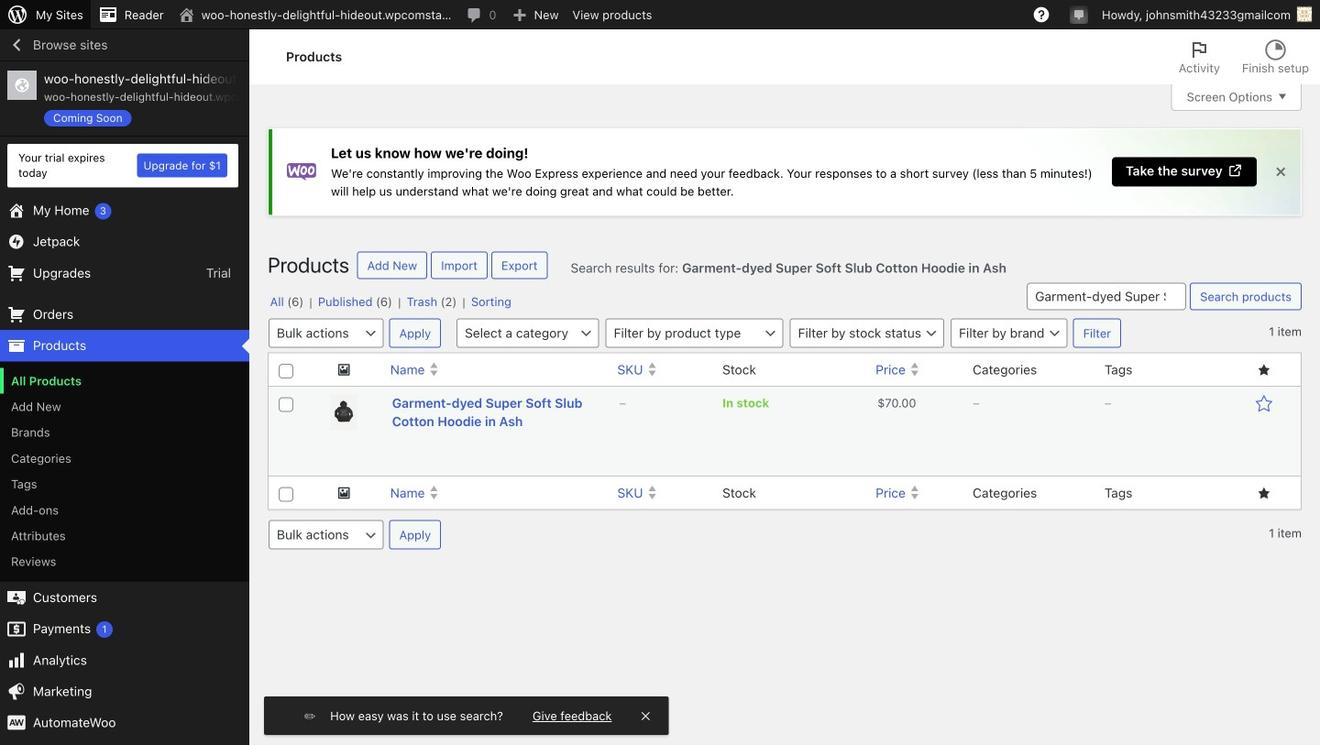 Task type: describe. For each thing, give the bounding box(es) containing it.
toolbar navigation
[[0, 0, 1321, 33]]

take the survey image
[[1228, 163, 1244, 179]]

pencil icon image
[[304, 709, 316, 723]]



Task type: locate. For each thing, give the bounding box(es) containing it.
None checkbox
[[279, 488, 293, 502]]

None search field
[[1027, 283, 1187, 310]]

None submit
[[1191, 283, 1302, 310], [389, 319, 441, 348], [1074, 319, 1122, 348], [389, 521, 441, 550], [1191, 283, 1302, 310], [389, 319, 441, 348], [1074, 319, 1122, 348], [389, 521, 441, 550]]

notification image
[[1072, 6, 1087, 21]]

None checkbox
[[279, 364, 293, 379], [279, 398, 293, 412], [279, 364, 293, 379], [279, 398, 293, 412]]

tab list
[[1168, 29, 1321, 84]]

main menu navigation
[[0, 29, 249, 746]]



Task type: vqa. For each thing, say whether or not it's contained in the screenshot.
tab list
yes



